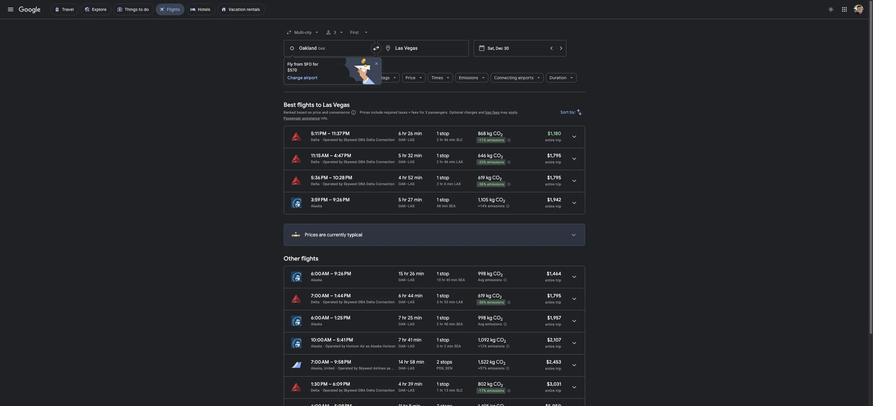 Task type: locate. For each thing, give the bounding box(es) containing it.
2 stops flight. element up ,
[[437, 359, 452, 366]]

– down total duration 4 hr 39 min. "element" at the bottom
[[406, 388, 408, 393]]

total duration 14 hr 58 min. element
[[399, 359, 437, 366]]

1 stop flight. element up 40
[[437, 315, 449, 322]]

619 kg co 2 for 6 hr 44 min
[[478, 293, 502, 300]]

2 1795 us dollars text field from the top
[[548, 175, 561, 181]]

1 horizontal spatial for
[[420, 110, 424, 115]]

as for 7 hr 41 min
[[366, 344, 370, 348]]

operated by skywest dba delta connection down "arrival time: 11:37 pm." text field
[[323, 138, 395, 142]]

1 stop 3 hr 2 min sea
[[437, 337, 461, 348]]

1 vertical spatial 619
[[478, 293, 485, 299]]

1 vertical spatial 36%
[[480, 300, 486, 305]]

1 vertical spatial prices
[[305, 232, 318, 238]]

46 inside 1 stop 2 hr 46 min lax
[[444, 160, 448, 164]]

- down 868
[[478, 138, 480, 142]]

5 inside 5 hr 32 min oak – las
[[399, 153, 401, 159]]

min up 1 stop 2 hr 6 min lax
[[449, 160, 456, 164]]

– right 5:11 pm
[[328, 131, 331, 137]]

$1,795 entire trip up $1,957
[[546, 293, 561, 304]]

kg for 4 hr 39 min
[[487, 381, 493, 387]]

- for 6 hr 26 min
[[478, 138, 480, 142]]

1,105
[[478, 197, 489, 203]]

7:00 am
[[311, 293, 329, 299], [311, 359, 329, 365]]

las down total duration 15 hr 26 min. element
[[408, 278, 415, 282]]

Arrival time: 1:44 PM. text field
[[334, 293, 351, 299]]

fly from sfo for $570 change airport
[[288, 62, 318, 80]]

las for 15 hr 26 min
[[408, 278, 415, 282]]

1 vertical spatial slc
[[457, 388, 463, 393]]

6:00 am for 9:26 pm
[[311, 271, 329, 277]]

5 las from the top
[[408, 278, 415, 282]]

13
[[444, 388, 448, 393]]

0 vertical spatial 619
[[478, 175, 485, 181]]

avg emissions for $1,464
[[478, 278, 502, 282]]

46 up 1 stop 2 hr 6 min lax
[[444, 160, 448, 164]]

 image
[[321, 160, 322, 164], [321, 182, 322, 186], [321, 300, 322, 304]]

hr inside 4 hr 39 min oak – las
[[403, 381, 407, 387]]

6 1 from the top
[[437, 293, 439, 299]]

2 las from the top
[[408, 160, 415, 164]]

operated down leaves oakland international airport at 7:00 am on saturday, december 30 and arrives at harry reid international airport at 1:44 pm on saturday, december 30. element
[[323, 300, 338, 304]]

operated for 4:47 pm
[[323, 160, 338, 164]]

0 horizontal spatial horizon
[[346, 344, 359, 348]]

2 avg from the top
[[478, 322, 484, 326]]

1 -36% emissions from the top
[[478, 182, 504, 186]]

8 1 from the top
[[437, 337, 439, 343]]

stop inside 1 stop 3 hr 53 min lax
[[440, 293, 449, 299]]

trip for 7 hr 25 min
[[556, 322, 561, 327]]

2 998 from the top
[[478, 315, 486, 321]]

by for 1:44 pm
[[339, 300, 343, 304]]

-36% emissions for 6 hr 44 min
[[478, 300, 504, 305]]

kg
[[487, 131, 492, 137], [487, 153, 493, 159], [486, 175, 492, 181], [490, 197, 495, 203], [487, 271, 492, 277], [486, 293, 492, 299], [487, 315, 492, 321], [491, 337, 496, 343], [490, 359, 495, 365], [487, 381, 493, 387]]

$2,107
[[547, 337, 561, 343]]

6 stop from the top
[[440, 293, 449, 299]]

0 horizontal spatial airlines
[[350, 75, 364, 80]]

oak for 4 hr 39 min
[[399, 388, 406, 393]]

10:00 am
[[311, 337, 332, 343]]

oak down 'total duration 5 hr 27 min.' element
[[399, 204, 406, 208]]

2 vertical spatial 6
[[399, 293, 401, 299]]

9 trip from the top
[[556, 367, 561, 371]]

$1,180
[[548, 131, 561, 137]]

oak for 5 hr 27 min
[[399, 204, 406, 208]]

0 vertical spatial lax
[[457, 160, 463, 164]]

oak down total duration 6 hr 44 min. element
[[399, 300, 406, 304]]

0 horizontal spatial as
[[366, 344, 370, 348]]

Arrival time: 6:09 PM. text field
[[333, 381, 350, 387]]

las for 4 hr 39 min
[[408, 388, 415, 393]]

4 - from the top
[[478, 300, 480, 305]]

1 vertical spatial 7
[[399, 337, 401, 343]]

0 vertical spatial 5
[[399, 153, 401, 159]]

1 1795 us dollars text field from the top
[[548, 153, 561, 159]]

stop up 40
[[440, 315, 449, 321]]

oak inside 4 hr 52 min oak – las
[[399, 182, 406, 186]]

entire for 7 hr 25 min
[[546, 322, 555, 327]]

$3,031 entire trip
[[546, 381, 561, 393]]

hr up 1 stop 2 hr 6 min lax
[[440, 160, 443, 164]]

2107 US dollars text field
[[547, 337, 561, 343]]

1 $1,795 entire trip from the top
[[546, 153, 561, 164]]

hr inside "1 stop 2 hr 46 min slc"
[[440, 138, 443, 142]]

leaves oakland international airport at 3:59 pm on saturday, december 30 and arrives at harry reid international airport at 9:26 pm on saturday, december 30. element
[[311, 197, 350, 203]]

and inside prices include required taxes + fees for 3 passengers. optional charges and bag fees may apply. passenger assistance
[[479, 110, 485, 115]]

0 vertical spatial avg emissions
[[478, 278, 502, 282]]

1 vertical spatial avg
[[478, 322, 484, 326]]

2 vertical spatial $1,795
[[548, 293, 561, 299]]

operated down leaves oakland international airport at 1:30 pm on saturday, december 30 and arrives at harry reid international airport at 6:09 pm on saturday, december 30. element
[[323, 388, 338, 393]]

1 vertical spatial 2 stops flight. element
[[437, 403, 452, 406]]

1 for 7 hr 41 min
[[437, 337, 439, 343]]

4:47 pm
[[334, 153, 351, 159]]

stop
[[440, 131, 449, 137], [440, 153, 449, 159], [440, 175, 449, 181], [440, 197, 449, 203], [440, 271, 449, 277], [440, 293, 449, 299], [440, 315, 449, 321], [440, 337, 449, 343], [440, 381, 449, 387]]

trip for 15 hr 26 min
[[556, 278, 561, 282]]

0 vertical spatial 998 kg co 2
[[478, 271, 503, 278]]

2 998 kg co 2 from the top
[[478, 315, 503, 322]]

 image down 5:36 pm text box
[[321, 182, 322, 186]]

operated by skywest dba delta connection down arrival time: 10:28 pm. text field
[[323, 182, 395, 186]]

0 vertical spatial slc
[[457, 138, 463, 142]]

dba for 5:36 pm – 10:28 pm
[[358, 182, 366, 186]]

1 up the layover (1 of 1) is a 2 hr 46 min layover at salt lake city international airport in salt lake city. element
[[437, 131, 439, 137]]

1 stop from the top
[[440, 131, 449, 137]]

stop for 6 hr 44 min
[[440, 293, 449, 299]]

1 vertical spatial 619 kg co 2
[[478, 293, 502, 300]]

0 vertical spatial 26
[[408, 131, 413, 137]]

3 oak from the top
[[399, 182, 406, 186]]

3:59 pm – 9:26 pm alaska
[[311, 197, 350, 208]]

2 7:00 am from the top
[[311, 359, 329, 365]]

2 46 from the top
[[444, 160, 448, 164]]

min right the 53
[[449, 300, 456, 304]]

trip for 7 hr 41 min
[[556, 345, 561, 349]]

las
[[323, 101, 332, 109]]

– inside 3:59 pm – 9:26 pm alaska
[[329, 197, 332, 203]]

entire down $1,795 text field
[[546, 300, 555, 304]]

– inside 6:00 am – 9:26 pm alaska
[[330, 271, 333, 277]]

0 vertical spatial 7
[[399, 315, 401, 321]]

0 vertical spatial 36%
[[480, 182, 486, 186]]

7 trip from the top
[[556, 322, 561, 327]]

0 vertical spatial  image
[[321, 138, 322, 142]]

36%
[[480, 182, 486, 186], [480, 300, 486, 305]]

1 stop flight. element for 7 hr 41 min
[[437, 337, 449, 344]]

–
[[328, 131, 331, 137], [406, 138, 408, 142], [330, 153, 333, 159], [406, 160, 408, 164], [329, 175, 332, 181], [406, 182, 408, 186], [329, 197, 332, 203], [406, 204, 408, 208], [330, 271, 333, 277], [406, 278, 408, 282], [330, 293, 333, 299], [406, 300, 408, 304], [330, 315, 333, 321], [406, 322, 408, 326], [333, 337, 336, 343], [406, 344, 408, 348], [330, 359, 333, 365], [406, 366, 408, 370], [329, 381, 332, 387], [406, 388, 408, 393]]

las down 52
[[408, 182, 415, 186]]

None search field
[[284, 25, 585, 92]]

4 hr 39 min oak – las
[[399, 381, 422, 393]]

0 horizontal spatial prices
[[305, 232, 318, 238]]

airlines down 'operated by horizon air as alaska horizon'
[[373, 366, 386, 370]]

oak down the total duration 4 hr 52 min. element
[[399, 182, 406, 186]]

layover (1 of 1) is a 2 hr 40 min layover at seattle-tacoma international airport in seattle. element
[[437, 322, 475, 327]]

prices for are
[[305, 232, 318, 238]]

0 vertical spatial avg
[[478, 278, 484, 282]]

co inside 1,092 kg co 2
[[497, 337, 504, 343]]

1 vertical spatial $1,795 entire trip
[[546, 175, 561, 186]]

1 avg emissions from the top
[[478, 278, 502, 282]]

0 vertical spatial 619 kg co 2
[[478, 175, 502, 182]]

$1,795 down $1,180 entire trip
[[548, 153, 561, 159]]

11:37 pm
[[332, 131, 350, 137]]

1 operated by skywest dba delta connection from the top
[[323, 138, 395, 142]]

sea
[[449, 204, 456, 208], [459, 278, 465, 282], [457, 322, 463, 326], [454, 344, 461, 348]]

min inside 1 stop 1 hr 13 min slc
[[449, 388, 456, 393]]

10
[[437, 278, 441, 282]]

1 up layover (1 of 1) is a 2 hr 46 min layover at los angeles international airport in los angeles. element
[[437, 153, 439, 159]]

hr left 25
[[402, 315, 407, 321]]

5 trip from the top
[[556, 278, 561, 282]]

6 inside 6 hr 44 min oak – las
[[399, 293, 401, 299]]

oak up the 14
[[399, 344, 406, 348]]

layover (1 of 1) is a 3 hr 53 min layover at los angeles international airport in los angeles. element
[[437, 300, 475, 304]]

9 oak from the top
[[399, 366, 406, 370]]

 image
[[321, 138, 322, 142], [321, 388, 322, 393]]

2 slc from the top
[[457, 388, 463, 393]]

for right sfo
[[313, 62, 318, 67]]

7:00 am for 7:00 am – 9:58 pm
[[311, 359, 329, 365]]

trip for 14 hr 58 min
[[556, 367, 561, 371]]

1 for 6 hr 44 min
[[437, 293, 439, 299]]

co
[[493, 131, 501, 137], [494, 153, 501, 159], [493, 175, 500, 181], [496, 197, 503, 203], [493, 271, 501, 277], [493, 293, 500, 299], [493, 315, 501, 321], [497, 337, 504, 343], [496, 359, 504, 365], [494, 381, 501, 387]]

1 stop flight. element up the 53
[[437, 293, 449, 300]]

entire for 7 hr 41 min
[[546, 345, 555, 349]]

25
[[408, 315, 413, 321]]

– right 3:59 pm
[[329, 197, 332, 203]]

entire inside $1,464 entire trip
[[546, 278, 555, 282]]

1 horizontal spatial and
[[479, 110, 485, 115]]

prices inside prices include required taxes + fees for 3 passengers. optional charges and bag fees may apply. passenger assistance
[[360, 110, 370, 115]]

leaves oakland international airport at 10:00 am on saturday, december 30 and arrives at harry reid international airport at 5:41 pm on saturday, december 30. element
[[311, 337, 353, 343]]

skywest down 4:47 pm
[[344, 160, 358, 164]]

– right 5:36 pm text box
[[329, 175, 332, 181]]

2 1 stop flight. element from the top
[[437, 153, 449, 160]]

0 vertical spatial for
[[313, 62, 318, 67]]

hr inside 6 hr 44 min oak – las
[[402, 293, 407, 299]]

802 kg co 2
[[478, 381, 503, 388]]

1 vertical spatial 5
[[399, 197, 401, 203]]

connection
[[376, 138, 395, 142], [376, 160, 395, 164], [376, 182, 395, 186], [376, 300, 395, 304], [376, 388, 395, 393]]

0 vertical spatial flights
[[297, 101, 314, 109]]

1 vertical spatial  image
[[321, 182, 322, 186]]

2 avg emissions from the top
[[478, 322, 502, 326]]

998 kg co 2 for $1,957
[[478, 315, 503, 322]]

1 horizontal spatial airlines
[[373, 366, 386, 370]]

1,092 kg co 2
[[478, 337, 506, 344]]

0 vertical spatial 6:00 am
[[311, 271, 329, 277]]

Arrival time: 4:47 PM. text field
[[334, 153, 351, 159]]

$1,795 for $1,464
[[548, 293, 561, 299]]

8 entire from the top
[[546, 345, 555, 349]]

1 stop 2 hr 46 min lax
[[437, 153, 463, 164]]

trip down $1,464
[[556, 278, 561, 282]]

stop inside 1 stop 2 hr 46 min lax
[[440, 153, 449, 159]]

3 dba from the top
[[358, 182, 366, 186]]

None field
[[284, 27, 322, 38], [348, 27, 372, 38], [284, 27, 322, 38], [348, 27, 372, 38]]

7 entire from the top
[[546, 322, 555, 327]]

1 vertical spatial as
[[387, 366, 391, 370]]

1 46 from the top
[[444, 138, 448, 142]]

1 6:00 am from the top
[[311, 271, 329, 277]]

close image
[[374, 61, 379, 66]]

price
[[406, 75, 416, 80]]

1 las from the top
[[408, 138, 415, 142]]

2 stop from the top
[[440, 153, 449, 159]]

1 up 10
[[437, 271, 439, 277]]

2 stops flight. element
[[437, 359, 452, 366], [437, 403, 452, 406]]

2453 US dollars text field
[[547, 359, 561, 365]]

0 vertical spatial  image
[[321, 160, 322, 164]]

min right the 13
[[449, 388, 456, 393]]

0 vertical spatial departure time: 6:00 am. text field
[[311, 271, 329, 277]]

6 las from the top
[[408, 300, 415, 304]]

total duration 4 hr 52 min. element
[[399, 175, 437, 182]]

1 36% from the top
[[480, 182, 486, 186]]

1 inside 1 stop 3 hr 2 min sea
[[437, 337, 439, 343]]

air
[[360, 344, 365, 348]]

passenger
[[284, 116, 301, 120]]

0 horizontal spatial and
[[322, 110, 328, 115]]

1 2 stops flight. element from the top
[[437, 359, 452, 366]]

36% up 1,105
[[480, 182, 486, 186]]

connection for 6 hr 44 min
[[376, 300, 395, 304]]

leaves oakland international airport at 11:15 am on saturday, december 30 and arrives at harry reid international airport at 4:47 pm on saturday, december 30. element
[[311, 153, 351, 159]]

1 horizon from the left
[[346, 344, 359, 348]]

2 2 stops flight. element from the top
[[437, 403, 452, 406]]

1 5 from the top
[[399, 153, 401, 159]]

total duration 4 hr 39 min. element
[[399, 381, 437, 388]]

co for 15 hr 26 min
[[493, 271, 501, 277]]

1 vertical spatial departure time: 6:00 am. text field
[[311, 315, 329, 321]]

Arrival time: 5:41 PM. text field
[[337, 337, 353, 343]]

operated down 11:15 am – 4:47 pm
[[323, 160, 338, 164]]

oak inside '5 hr 27 min oak – las'
[[399, 204, 406, 208]]

skywest down arrival time: 1:44 pm. text box
[[344, 300, 358, 304]]

1 for 7 hr 25 min
[[437, 315, 439, 321]]

2 vertical spatial $1,795 entire trip
[[546, 293, 561, 304]]

+57%
[[478, 366, 487, 371]]

9 entire from the top
[[546, 367, 555, 371]]

1 horizontal spatial as
[[387, 366, 391, 370]]

0 vertical spatial 2 stops flight. element
[[437, 359, 452, 366]]

las down 32
[[408, 160, 415, 164]]

26 inside 6 hr 26 min oak – las
[[408, 131, 413, 137]]

– right 1:30 pm 'text box'
[[329, 381, 332, 387]]

1 stop flight. element for 15 hr 26 min
[[437, 271, 449, 278]]

2 inside 802 kg co 2
[[501, 383, 503, 388]]

hr inside 5 hr 32 min oak – las
[[402, 153, 407, 159]]

stop inside "1 stop 2 hr 46 min slc"
[[440, 131, 449, 137]]

trip inside $2,107 entire trip
[[556, 345, 561, 349]]

10 1 from the top
[[437, 388, 439, 393]]

0 vertical spatial 998
[[478, 271, 486, 277]]

horizon left the air
[[346, 344, 359, 348]]

– inside 6 hr 26 min oak – las
[[406, 138, 408, 142]]

stop up the 13
[[440, 381, 449, 387]]

slc inside "1 stop 2 hr 46 min slc"
[[457, 138, 463, 142]]

co inside 868 kg co 2
[[493, 131, 501, 137]]

$1,795 left flight details. leaves oakland international airport at 5:36 pm on saturday, december 30 and arrives at harry reid international airport at 10:28 pm on saturday, december 30. image at the right
[[548, 175, 561, 181]]

1 for 4 hr 39 min
[[437, 381, 439, 387]]

min up stops
[[447, 344, 453, 348]]

optional
[[450, 110, 463, 115]]

9:26 pm
[[333, 197, 350, 203], [334, 271, 351, 277]]

entire inside $3,031 entire trip
[[546, 389, 555, 393]]

0 vertical spatial as
[[366, 344, 370, 348]]

4 connection from the top
[[376, 300, 395, 304]]

1 vertical spatial lax
[[454, 182, 461, 186]]

dba for 7:00 am – 1:44 pm
[[358, 300, 366, 304]]

2 departure time: 6:00 am. text field from the top
[[311, 315, 329, 321]]

min inside 6 hr 44 min oak – las
[[415, 293, 423, 299]]

26 for 15
[[410, 271, 415, 277]]

vegas
[[333, 101, 350, 109]]

1180 US dollars text field
[[548, 131, 561, 137]]

0 horizontal spatial fees
[[412, 110, 419, 115]]

9:26 pm inside 6:00 am – 9:26 pm alaska
[[334, 271, 351, 277]]

5 oak from the top
[[399, 278, 406, 282]]

entire inside $2,453 entire trip
[[546, 367, 555, 371]]

3 1 from the top
[[437, 175, 439, 181]]

lax
[[457, 160, 463, 164], [454, 182, 461, 186], [457, 300, 463, 304]]

trip down "$2,453" on the right of page
[[556, 367, 561, 371]]

sea inside 1 stop 10 hr 45 min sea
[[459, 278, 465, 282]]

min inside 6 hr 26 min oak – las
[[414, 131, 422, 137]]

flight details. leaves oakland international airport at 7:00 am on saturday, december 30 and arrives at harry reid international airport at 9:58 pm on saturday, december 30. image
[[567, 358, 581, 372]]

1 stop flight. element
[[437, 131, 449, 138], [437, 153, 449, 160], [437, 175, 449, 182], [437, 197, 449, 204], [437, 271, 449, 278], [437, 293, 449, 300], [437, 315, 449, 322], [437, 337, 449, 344], [437, 381, 449, 388]]

min inside 1 stop 3 hr 2 min sea
[[447, 344, 453, 348]]

1 stop flight. element for 6 hr 44 min
[[437, 293, 449, 300]]

0 vertical spatial -36% emissions
[[478, 182, 504, 186]]

– down 44
[[406, 300, 408, 304]]

0 horizontal spatial for
[[313, 62, 318, 67]]

8 1 stop flight. element from the top
[[437, 337, 449, 344]]

2 vertical spatial  image
[[321, 300, 322, 304]]

entire inside $2,107 entire trip
[[546, 345, 555, 349]]

connection for 4 hr 39 min
[[376, 388, 395, 393]]

1 inside 1 stop 2 hr 40 min sea
[[437, 315, 439, 321]]

6 inside 6 hr 26 min oak – las
[[399, 131, 401, 137]]

trip inside $1,180 entire trip
[[556, 138, 561, 142]]

6 entire from the top
[[546, 300, 555, 304]]

las inside the 7 hr 41 min oak – las
[[408, 344, 415, 348]]

1 vertical spatial 46
[[444, 160, 448, 164]]

– left 1:44 pm
[[330, 293, 333, 299]]

8 trip from the top
[[556, 345, 561, 349]]

2 36% from the top
[[480, 300, 486, 305]]

1 998 kg co 2 from the top
[[478, 271, 503, 278]]

stop inside 1 stop 2 hr 6 min lax
[[440, 175, 449, 181]]

1 horizontal spatial fees
[[493, 110, 500, 115]]

7:00 am down 6:00 am – 9:26 pm alaska
[[311, 293, 329, 299]]

None text field
[[378, 40, 469, 57]]

sea inside 1 stop 3 hr 2 min sea
[[454, 344, 461, 348]]

1 vertical spatial 998 kg co 2
[[478, 315, 503, 322]]

10 entire from the top
[[546, 389, 555, 393]]

1 horizontal spatial prices
[[360, 110, 370, 115]]

alaska,
[[311, 366, 323, 370]]

skywest for 1:44 pm
[[344, 300, 358, 304]]

co inside 1,522 kg co 2
[[496, 359, 504, 365]]

stop for 5 hr 27 min
[[440, 197, 449, 203]]

4 hr 52 min oak – las
[[399, 175, 422, 186]]

las down 39
[[408, 388, 415, 393]]

$1,795 entire trip
[[546, 153, 561, 164], [546, 175, 561, 186], [546, 293, 561, 304]]

hr up 1 stop 48 min sea
[[440, 182, 443, 186]]

kg for 6 hr 26 min
[[487, 131, 492, 137]]

las down total duration 6 hr 26 min. element
[[408, 138, 415, 142]]

2  image from the top
[[321, 182, 322, 186]]

5:36 pm – 10:28 pm
[[311, 175, 352, 181]]

1 trip from the top
[[556, 138, 561, 142]]

1 - from the top
[[478, 138, 480, 142]]

1 vertical spatial  image
[[321, 388, 322, 393]]

1 left the 13
[[437, 388, 439, 393]]

+12% emissions
[[478, 344, 505, 348]]

total duration 11 hr 8 min. element
[[399, 403, 437, 406]]

prices include required taxes + fees for 3 passengers. optional charges and bag fees may apply. passenger assistance
[[284, 110, 518, 120]]

stop up layover (1 of 1) is a 2 hr 6 min layover at los angeles international airport in los angeles. element
[[440, 175, 449, 181]]

3 trip from the top
[[556, 182, 561, 186]]

lax up 1 stop 2 hr 6 min lax
[[457, 160, 463, 164]]

based
[[297, 110, 307, 115]]

619 for 4 hr 52 min
[[478, 175, 485, 181]]

1 vertical spatial for
[[420, 110, 424, 115]]

flight details. leaves oakland international airport at 5:36 pm on saturday, december 30 and arrives at harry reid international airport at 10:28 pm on saturday, december 30. image
[[567, 174, 581, 188]]

by:
[[570, 110, 576, 115]]

alaska down the 14
[[392, 366, 403, 370]]

1795 us dollars text field left flight details. leaves oakland international airport at 5:36 pm on saturday, december 30 and arrives at harry reid international airport at 10:28 pm on saturday, december 30. image at the right
[[548, 175, 561, 181]]

9:58 pm
[[334, 359, 351, 365]]

0 vertical spatial 46
[[444, 138, 448, 142]]

$1,795 down $1,464 entire trip
[[548, 293, 561, 299]]

5 operated by skywest dba delta connection from the top
[[323, 388, 395, 393]]

1 vertical spatial -36% emissions
[[478, 300, 504, 305]]

46 inside "1 stop 2 hr 46 min slc"
[[444, 138, 448, 142]]

prices
[[360, 110, 370, 115], [305, 232, 318, 238]]

main content
[[284, 97, 585, 406]]

3 1 stop flight. element from the top
[[437, 175, 449, 182]]

operated for 6:09 pm
[[323, 388, 338, 393]]

4 dba from the top
[[358, 300, 366, 304]]

44
[[408, 293, 414, 299]]

1 vertical spatial 1795 us dollars text field
[[548, 175, 561, 181]]

1 vertical spatial $1,795
[[548, 175, 561, 181]]

entire inside $1,957 entire trip
[[546, 322, 555, 327]]

by for 6:09 pm
[[339, 388, 343, 393]]

las down 41
[[408, 344, 415, 348]]

kg inside 1,522 kg co 2
[[490, 359, 495, 365]]

1 vertical spatial 998
[[478, 315, 486, 321]]

3 $1,795 entire trip from the top
[[546, 293, 561, 304]]

1 up 'layover (1 of 1) is a 2 hr 40 min layover at seattle-tacoma international airport in seattle.' element
[[437, 315, 439, 321]]

hr left the 13
[[440, 388, 443, 393]]

kg for 14 hr 58 min
[[490, 359, 495, 365]]

Departure time: 6:00 AM. text field
[[311, 271, 329, 277], [311, 315, 329, 321]]

hr inside '14 hr 58 min oak – las'
[[404, 359, 409, 365]]

leaves oakland international airport at 5:36 pm on saturday, december 30 and arrives at harry reid international airport at 10:28 pm on saturday, december 30. element
[[311, 175, 352, 181]]

oak inside '14 hr 58 min oak – las'
[[399, 366, 406, 370]]

las down 27
[[408, 204, 415, 208]]

min right 45
[[451, 278, 458, 282]]

entire inside $1,180 entire trip
[[546, 138, 555, 142]]

$570
[[288, 68, 297, 72]]

2 connection from the top
[[376, 160, 395, 164]]

36% for 6 hr 44 min
[[480, 300, 486, 305]]

5050 US dollars text field
[[546, 403, 561, 406]]

3 inside prices include required taxes + fees for 3 passengers. optional charges and bag fees may apply. passenger assistance
[[425, 110, 427, 115]]

36% for 4 hr 52 min
[[480, 182, 486, 186]]

3 - from the top
[[478, 182, 480, 186]]

operated for 1:44 pm
[[323, 300, 338, 304]]

stop up layover (1 of 1) is a 3 hr 2 min layover at seattle-tacoma international airport in seattle. element
[[440, 337, 449, 343]]

fees right bag
[[493, 110, 500, 115]]

hr right 15
[[404, 271, 409, 277]]

trip down $1,795 text field
[[556, 300, 561, 304]]

1 619 kg co 2 from the top
[[478, 175, 502, 182]]

lax right the 53
[[457, 300, 463, 304]]

4 left 39
[[399, 381, 401, 387]]

skywest
[[344, 138, 358, 142], [344, 160, 358, 164], [344, 182, 358, 186], [344, 300, 358, 304], [359, 366, 373, 370], [344, 388, 358, 393]]

Departure time: 5:36 PM. text field
[[311, 175, 328, 181]]

1 1 stop flight. element from the top
[[437, 131, 449, 138]]

trip for 4 hr 39 min
[[556, 389, 561, 393]]

1 horizontal spatial horizon
[[383, 344, 396, 348]]

 image down departure time: 5:11 pm. text box
[[321, 138, 322, 142]]

leaves oakland international airport at 7:00 am on saturday, december 30 and arrives at harry reid international airport at 1:44 pm on saturday, december 30. element
[[311, 293, 351, 299]]

min right 48
[[442, 204, 448, 208]]

4 trip from the top
[[556, 204, 561, 208]]

oak for 7 hr 41 min
[[399, 344, 406, 348]]

oak for 15 hr 26 min
[[399, 278, 406, 282]]

0 vertical spatial 9:26 pm
[[333, 197, 350, 203]]

14 hr 58 min oak – las
[[399, 359, 424, 370]]

2 7 from the top
[[399, 337, 401, 343]]

0 vertical spatial airlines
[[350, 75, 364, 80]]

las inside '14 hr 58 min oak – las'
[[408, 366, 415, 370]]

total duration 5 hr 32 min. element
[[399, 153, 437, 160]]

6:00 am – 1:25 pm alaska
[[311, 315, 351, 326]]

9 las from the top
[[408, 366, 415, 370]]

sfo
[[304, 62, 312, 67]]

may
[[501, 110, 508, 115]]

6 down prices include required taxes + fees for 3 passengers. optional charges and bag fees may apply. passenger assistance
[[399, 131, 401, 137]]

hr inside 1 stop 2 hr 46 min lax
[[440, 160, 443, 164]]

trip inside $1,957 entire trip
[[556, 322, 561, 327]]

 image for 11:15 am
[[321, 160, 322, 164]]

None text field
[[284, 40, 375, 57]]

min inside 5 hr 32 min oak – las
[[414, 153, 422, 159]]

6 1 stop flight. element from the top
[[437, 293, 449, 300]]

as left skywest
[[387, 366, 391, 370]]

- right layover (1 of 1) is a 3 hr 53 min layover at los angeles international airport in los angeles. element
[[478, 300, 480, 305]]

9 1 stop flight. element from the top
[[437, 381, 449, 388]]

1 connection from the top
[[376, 138, 395, 142]]

1 vertical spatial 9:26 pm
[[334, 271, 351, 277]]

6:00 am down 7:00 am text box
[[311, 315, 329, 321]]

prices for include
[[360, 110, 370, 115]]

4 entire from the top
[[546, 204, 555, 208]]

connection down operated by skywest airlines as alaska skywest
[[376, 388, 395, 393]]

3 operated by skywest dba delta connection from the top
[[323, 182, 395, 186]]

0 vertical spatial 1795 us dollars text field
[[548, 153, 561, 159]]

8 stop from the top
[[440, 337, 449, 343]]

0 vertical spatial $1,795
[[548, 153, 561, 159]]

6 trip from the top
[[556, 300, 561, 304]]

5 hr 32 min oak – las
[[399, 153, 422, 164]]

departure time: 6:00 am. text field for 1:25 pm
[[311, 315, 329, 321]]

min right 25
[[414, 315, 422, 321]]

4 left 52
[[399, 175, 401, 181]]

times
[[432, 75, 443, 80]]

3  image from the top
[[321, 300, 322, 304]]

entire up $1,942 at the right top of page
[[546, 182, 555, 186]]

1 slc from the top
[[457, 138, 463, 142]]

1795 US dollars text field
[[548, 153, 561, 159], [548, 175, 561, 181]]

1 inside 1 stop 3 hr 53 min lax
[[437, 293, 439, 299]]

4 las from the top
[[408, 204, 415, 208]]

$1,942 entire trip
[[546, 197, 561, 208]]

6:00 am inside 6:00 am – 1:25 pm alaska
[[311, 315, 329, 321]]

for inside fly from sfo for $570 change airport
[[313, 62, 318, 67]]

min up 1 stop 2 hr 46 min lax on the right top of page
[[449, 138, 456, 142]]

1 vertical spatial 26
[[410, 271, 415, 277]]

total duration 6 hr 26 min. element
[[399, 131, 437, 138]]

oak for 7 hr 25 min
[[399, 322, 406, 326]]

alaska right the air
[[371, 344, 382, 348]]

filters
[[301, 75, 312, 80]]

trip inside $1,464 entire trip
[[556, 278, 561, 282]]

1 inside "1 stop 2 hr 46 min slc"
[[437, 131, 439, 137]]

las inside 7 hr 25 min oak – las
[[408, 322, 415, 326]]

entire for 15 hr 26 min
[[546, 278, 555, 282]]

1 vertical spatial flights
[[301, 255, 319, 262]]

6
[[399, 131, 401, 137], [444, 182, 446, 186], [399, 293, 401, 299]]

5 stop from the top
[[440, 271, 449, 277]]

1:30 pm
[[311, 381, 328, 387]]

departure time: 6:00 am. text field up 7:00 am text box
[[311, 271, 329, 277]]

- up 1,105
[[478, 182, 480, 186]]

fees right + on the left top of the page
[[412, 110, 419, 115]]

kg inside 802 kg co 2
[[487, 381, 493, 387]]

998 kg co 2
[[478, 271, 503, 278], [478, 315, 503, 322]]

bags
[[380, 75, 390, 80]]

hr inside 1 stop 1 hr 13 min slc
[[440, 388, 443, 393]]

0 vertical spatial prices
[[360, 110, 370, 115]]

2  image from the top
[[321, 388, 322, 393]]

co for 7 hr 41 min
[[497, 337, 504, 343]]

slc for 802
[[457, 388, 463, 393]]

1 vertical spatial airlines
[[373, 366, 386, 370]]

$1,795 entire trip up $1,942 at the right top of page
[[546, 175, 561, 186]]

hr left 45
[[442, 278, 445, 282]]

oak inside the 7 hr 41 min oak – las
[[399, 344, 406, 348]]

las inside 6 hr 44 min oak – las
[[408, 300, 415, 304]]

5
[[399, 153, 401, 159], [399, 197, 401, 203]]

1 998 from the top
[[478, 271, 486, 277]]

2 vertical spatial lax
[[457, 300, 463, 304]]

1 vertical spatial 7:00 am
[[311, 359, 329, 365]]

alaska inside 6:00 am – 9:26 pm alaska
[[311, 278, 322, 282]]

4 oak from the top
[[399, 204, 406, 208]]

9:26 pm for 3:59 pm
[[333, 197, 350, 203]]

0 vertical spatial 4
[[399, 175, 401, 181]]

2 $1,795 entire trip from the top
[[546, 175, 561, 186]]

operated by skywest dba delta connection down 1:44 pm
[[323, 300, 395, 304]]

2 4 from the top
[[399, 381, 401, 387]]

 image down 1:30 pm
[[321, 388, 322, 393]]

8 las from the top
[[408, 344, 415, 348]]

oak
[[399, 138, 406, 142], [399, 160, 406, 164], [399, 182, 406, 186], [399, 204, 406, 208], [399, 278, 406, 282], [399, 300, 406, 304], [399, 322, 406, 326], [399, 344, 406, 348], [399, 366, 406, 370], [399, 388, 406, 393]]

oak for 14 hr 58 min
[[399, 366, 406, 370]]

co for 6 hr 44 min
[[493, 293, 500, 299]]

dba
[[358, 138, 366, 142], [358, 160, 366, 164], [358, 182, 366, 186], [358, 300, 366, 304], [358, 388, 366, 393]]

by for 4:47 pm
[[339, 160, 343, 164]]

flight details. leaves oakland international airport at 11:15 am on saturday, december 30 and arrives at harry reid international airport at 4:47 pm on saturday, december 30. image
[[567, 152, 581, 166]]

33%
[[480, 160, 486, 164]]

619 for 6 hr 44 min
[[478, 293, 485, 299]]

46 for 5 hr 32 min
[[444, 160, 448, 164]]

hr right the 14
[[404, 359, 409, 365]]

-
[[478, 138, 480, 142], [478, 160, 480, 164], [478, 182, 480, 186], [478, 300, 480, 305], [478, 389, 480, 393]]

min inside 4 hr 52 min oak – las
[[415, 175, 422, 181]]

1 vertical spatial 4
[[399, 381, 401, 387]]

slc right the 13
[[457, 388, 463, 393]]

total duration 5 hr 27 min. element
[[399, 197, 437, 204]]

5 dba from the top
[[358, 388, 366, 393]]

0 vertical spatial $1,795 entire trip
[[546, 153, 561, 164]]

leaves oakland international airport at 6:00 am on saturday, december 30 and arrives at harry reid international airport at 5:08 pm on saturday, december 30. element
[[311, 403, 352, 406]]

lax for 5 hr 32 min
[[457, 160, 463, 164]]

– left 4:47 pm
[[330, 153, 333, 159]]

0 vertical spatial 7:00 am
[[311, 293, 329, 299]]

dba for 5:11 pm – 11:37 pm
[[358, 138, 366, 142]]

-36% emissions for 4 hr 52 min
[[478, 182, 504, 186]]

1:44 pm
[[334, 293, 351, 299]]

4 operated by skywest dba delta connection from the top
[[323, 300, 395, 304]]

5 entire from the top
[[546, 278, 555, 282]]

3 stop from the top
[[440, 175, 449, 181]]

4 inside 4 hr 52 min oak – las
[[399, 175, 401, 181]]

7 1 stop flight. element from the top
[[437, 315, 449, 322]]

oak inside 4 hr 39 min oak – las
[[399, 388, 406, 393]]

1942 US dollars text field
[[547, 197, 561, 203]]

7 oak from the top
[[399, 322, 406, 326]]

5 1 from the top
[[437, 271, 439, 277]]

$1,957 entire trip
[[546, 315, 561, 327]]

apply.
[[509, 110, 518, 115]]

charges
[[464, 110, 478, 115]]

7 1 from the top
[[437, 315, 439, 321]]

0 vertical spatial 6
[[399, 131, 401, 137]]

1 vertical spatial avg emissions
[[478, 322, 502, 326]]

2 inside 1,522 kg co 2
[[504, 361, 506, 366]]

oak inside 7 hr 25 min oak – las
[[399, 322, 406, 326]]

oak inside 6 hr 26 min oak – las
[[399, 138, 406, 142]]

48
[[437, 204, 441, 208]]

2 oak from the top
[[399, 160, 406, 164]]

7 las from the top
[[408, 322, 415, 326]]

as right the air
[[366, 344, 370, 348]]

oak inside 15 hr 26 min oak – las
[[399, 278, 406, 282]]

4 stop from the top
[[440, 197, 449, 203]]

46 for 6 hr 26 min
[[444, 138, 448, 142]]

trip down $2,107 text box
[[556, 345, 561, 349]]

co for 6 hr 26 min
[[493, 131, 501, 137]]

1 vertical spatial 6
[[444, 182, 446, 186]]

1 vertical spatial 6:00 am
[[311, 315, 329, 321]]

trip for 5 hr 27 min
[[556, 204, 561, 208]]

5 inside '5 hr 27 min oak – las'
[[399, 197, 401, 203]]

2 stops pdx , den
[[437, 359, 453, 370]]

1:30 pm – 6:09 pm
[[311, 381, 350, 387]]

hr left the 53
[[440, 300, 443, 304]]

stop inside 1 stop 1 hr 13 min slc
[[440, 381, 449, 387]]

entire down $1,180 text box
[[546, 138, 555, 142]]

airlines right stops, not selected image
[[350, 75, 364, 80]]

lax inside 1 stop 2 hr 46 min lax
[[457, 160, 463, 164]]

layover (1 of 2) is a 6 hr 54 min layover at portland international airport in portland. layover (2 of 2) is a 1 hr 43 min layover at denver international airport in denver. element
[[437, 366, 475, 371]]

,
[[444, 366, 445, 370]]

min inside 1 stop 10 hr 45 min sea
[[451, 278, 458, 282]]

10:28 pm
[[333, 175, 352, 181]]

-36% emissions
[[478, 182, 504, 186], [478, 300, 504, 305]]

co inside 802 kg co 2
[[494, 381, 501, 387]]

2 6:00 am from the top
[[311, 315, 329, 321]]

hr left 52
[[403, 175, 407, 181]]

min
[[414, 131, 422, 137], [449, 138, 456, 142], [414, 153, 422, 159], [449, 160, 456, 164], [415, 175, 422, 181], [447, 182, 453, 186], [414, 197, 422, 203], [442, 204, 448, 208], [416, 271, 424, 277], [451, 278, 458, 282], [415, 293, 423, 299], [449, 300, 456, 304], [414, 315, 422, 321], [449, 322, 456, 326], [414, 337, 422, 343], [447, 344, 453, 348], [416, 359, 424, 365], [415, 381, 422, 387], [449, 388, 456, 393]]

9:26 pm up 1:44 pm
[[334, 271, 351, 277]]

best
[[284, 101, 296, 109]]

6 inside 1 stop 2 hr 6 min lax
[[444, 182, 446, 186]]

1 inside 1 stop 10 hr 45 min sea
[[437, 271, 439, 277]]

1 departure time: 6:00 am. text field from the top
[[311, 271, 329, 277]]

1 stop flight. element up 10
[[437, 271, 449, 278]]

5:36 pm
[[311, 175, 328, 181]]

26
[[408, 131, 413, 137], [410, 271, 415, 277]]

flight details. leaves oakland international airport at 7:00 am on saturday, december 30 and arrives at harry reid international airport at 1:44 pm on saturday, december 30. image
[[567, 292, 581, 306]]

las inside 15 hr 26 min oak – las
[[408, 278, 415, 282]]



Task type: describe. For each thing, give the bounding box(es) containing it.
-33% emissions
[[478, 160, 504, 164]]

operated down 10:00 am – 5:41 pm
[[326, 344, 341, 348]]

alaska inside 3:59 pm – 9:26 pm alaska
[[311, 204, 322, 208]]

flight details. leaves oakland international airport at 10:00 am on saturday, december 30 and arrives at harry reid international airport at 5:41 pm on saturday, december 30. image
[[567, 336, 581, 350]]

$3,031
[[547, 381, 561, 387]]

998 kg co 2 for $1,464
[[478, 271, 503, 278]]

connection for 5 hr 32 min
[[376, 160, 395, 164]]

dba for 11:15 am – 4:47 pm
[[358, 160, 366, 164]]

3 inside 1 stop 3 hr 53 min lax
[[437, 300, 439, 304]]

Departure time: 5:11 PM. text field
[[311, 131, 327, 137]]

layover (1 of 1) is a 3 hr 2 min layover at seattle-tacoma international airport in seattle. element
[[437, 344, 475, 349]]

airlines inside popup button
[[350, 75, 364, 80]]

kg for 5 hr 32 min
[[487, 153, 493, 159]]

5:11 pm – 11:37 pm
[[311, 131, 350, 137]]

53
[[444, 300, 448, 304]]

hr inside 15 hr 26 min oak – las
[[404, 271, 409, 277]]

leaves oakland international airport at 5:11 pm on saturday, december 30 and arrives at harry reid international airport at 11:37 pm on saturday, december 30. element
[[311, 131, 350, 137]]

price button
[[402, 71, 426, 85]]

avg for 15 hr 26 min
[[478, 278, 484, 282]]

learn more about ranking image
[[351, 110, 356, 115]]

– inside 6 hr 44 min oak – las
[[406, 300, 408, 304]]

$2,453 entire trip
[[546, 359, 561, 371]]

las for 5 hr 32 min
[[408, 160, 415, 164]]

619 kg co 2 for 4 hr 52 min
[[478, 175, 502, 182]]

alaska, united
[[311, 366, 335, 370]]

6 hr 26 min oak – las
[[399, 131, 422, 142]]

min inside 1 stop 2 hr 46 min lax
[[449, 160, 456, 164]]

– up united
[[330, 359, 333, 365]]

bags button
[[377, 71, 400, 85]]

are
[[319, 232, 326, 238]]

Arrival time: 9:26 PM. text field
[[333, 197, 350, 203]]

oak for 5 hr 32 min
[[399, 160, 406, 164]]

– inside 4 hr 39 min oak – las
[[406, 388, 408, 393]]

skywest down the air
[[359, 366, 373, 370]]

sea for 7 hr 25 min
[[457, 322, 463, 326]]

stop for 5 hr 32 min
[[440, 153, 449, 159]]

min inside '14 hr 58 min oak – las'
[[416, 359, 424, 365]]

7:00 am – 9:58 pm
[[311, 359, 351, 365]]

operated for 11:37 pm
[[323, 138, 338, 142]]

- for 4 hr 52 min
[[478, 182, 480, 186]]

prices are currently typical
[[305, 232, 363, 238]]

to
[[316, 101, 322, 109]]

kg for 15 hr 26 min
[[487, 271, 492, 277]]

1 stop 3 hr 53 min lax
[[437, 293, 463, 304]]

min inside 7 hr 25 min oak – las
[[414, 315, 422, 321]]

– inside '5 hr 27 min oak – las'
[[406, 204, 408, 208]]

1464 US dollars text field
[[547, 271, 561, 277]]

Departure time: 11:15 AM. text field
[[311, 153, 329, 159]]

stop for 6 hr 26 min
[[440, 131, 449, 137]]

airports
[[518, 75, 534, 80]]

5 for 5 hr 27 min
[[399, 197, 401, 203]]

15
[[399, 271, 403, 277]]

40
[[444, 322, 448, 326]]

7:00 am for 7:00 am – 1:44 pm
[[311, 293, 329, 299]]

other flights
[[284, 255, 319, 262]]

$2,107 entire trip
[[546, 337, 561, 349]]

5 hr 27 min oak – las
[[399, 197, 422, 208]]

by for 10:28 pm
[[339, 182, 343, 186]]

-17% emissions
[[478, 389, 504, 393]]

2 inside 1,092 kg co 2
[[504, 339, 506, 344]]

Arrival time: 1:25 PM. text field
[[334, 315, 351, 321]]

2 stops flight. element containing 2 stops
[[437, 359, 452, 366]]

min inside 1 stop 48 min sea
[[442, 204, 448, 208]]

typical
[[348, 232, 363, 238]]

3:59 pm
[[311, 197, 328, 203]]

5 for 5 hr 32 min
[[399, 153, 401, 159]]

none search field containing add flight
[[284, 25, 585, 92]]

by for 11:37 pm
[[339, 138, 343, 142]]

las for 6 hr 44 min
[[408, 300, 415, 304]]

2 horizon from the left
[[383, 344, 396, 348]]

646 kg co 2
[[478, 153, 503, 160]]

sea inside 1 stop 48 min sea
[[449, 204, 456, 208]]

airport
[[304, 75, 318, 80]]

1 stop flight. element for 4 hr 39 min
[[437, 381, 449, 388]]

leaves oakland international airport at 6:00 am on saturday, december 30 and arrives at harry reid international airport at 1:25 pm on saturday, december 30. element
[[311, 315, 351, 321]]

alaska down 10:00 am
[[311, 344, 322, 348]]

min inside "1 stop 2 hr 46 min slc"
[[449, 138, 456, 142]]

Departure text field
[[488, 40, 546, 56]]

1 stop 2 hr 6 min lax
[[437, 175, 461, 186]]

trip for 4 hr 52 min
[[556, 182, 561, 186]]

main content containing best flights to las vegas
[[284, 97, 585, 406]]

hr inside 7 hr 25 min oak – las
[[402, 315, 407, 321]]

entire for 6 hr 26 min
[[546, 138, 555, 142]]

convenience
[[329, 110, 350, 115]]

– inside 6:00 am – 1:25 pm alaska
[[330, 315, 333, 321]]

Departure time: 3:59 PM. text field
[[311, 197, 328, 203]]

2 inside 1 stop 2 hr 46 min lax
[[437, 160, 439, 164]]

include
[[371, 110, 383, 115]]

leaves oakland international airport at 7:00 am on saturday, december 30 and arrives at harry reid international airport at 9:58 pm on saturday, december 30. element
[[311, 359, 351, 365]]

flight details. leaves oakland international airport at 1:30 pm on saturday, december 30 and arrives at harry reid international airport at 6:09 pm on saturday, december 30. image
[[567, 380, 581, 394]]

1 stop 2 hr 46 min slc
[[437, 131, 463, 142]]

1 for 5 hr 32 min
[[437, 153, 439, 159]]

entire for 4 hr 52 min
[[546, 182, 555, 186]]

hr inside 1 stop 3 hr 2 min sea
[[440, 344, 443, 348]]

hr inside 1 stop 2 hr 6 min lax
[[440, 182, 443, 186]]

operated by skywest dba delta connection for 11:37 pm
[[323, 138, 395, 142]]

-11% emissions
[[478, 138, 504, 142]]

 image for 5:36 pm
[[321, 182, 322, 186]]

– inside '14 hr 58 min oak – las'
[[406, 366, 408, 370]]

las for 14 hr 58 min
[[408, 366, 415, 370]]

3 button
[[323, 25, 347, 39]]

1 and from the left
[[322, 110, 328, 115]]

2 inside 646 kg co 2
[[501, 155, 503, 160]]

min inside the 7 hr 41 min oak – las
[[414, 337, 422, 343]]

other
[[284, 255, 300, 262]]

min inside 1 stop 2 hr 6 min lax
[[447, 182, 453, 186]]

Arrival time: 9:58 PM. text field
[[334, 359, 351, 365]]

Departure time: 7:00 AM. text field
[[311, 359, 329, 365]]

taxes
[[399, 110, 408, 115]]

total duration 7 hr 25 min. element
[[399, 315, 437, 322]]

layover (1 of 1) is a 48 min layover at seattle-tacoma international airport in seattle. element
[[437, 204, 475, 208]]

change appearance image
[[824, 2, 838, 16]]

layover (1 of 1) is a 10 hr 45 min layover at seattle-tacoma international airport in seattle. element
[[437, 278, 475, 282]]

ranked based on price and convenience
[[284, 110, 350, 115]]

all
[[295, 75, 300, 80]]

5:41 pm
[[337, 337, 353, 343]]

total duration 7 hr 41 min. element
[[399, 337, 437, 344]]

las for 7 hr 25 min
[[408, 322, 415, 326]]

hr inside the 7 hr 41 min oak – las
[[402, 337, 407, 343]]

802
[[478, 381, 486, 387]]

oak for 6 hr 26 min
[[399, 138, 406, 142]]

6:09 pm
[[333, 381, 350, 387]]

1 stop flight. element for 7 hr 25 min
[[437, 315, 449, 322]]

all filters
[[295, 75, 312, 80]]

– inside 4 hr 52 min oak – las
[[406, 182, 408, 186]]

stops
[[441, 359, 452, 365]]

min inside 4 hr 39 min oak – las
[[415, 381, 422, 387]]

operated down arrival time: 9:58 pm. text field
[[338, 366, 353, 370]]

868
[[478, 131, 486, 137]]

 image for 5:11 pm
[[321, 138, 322, 142]]

leaves oakland international airport at 1:30 pm on saturday, december 30 and arrives at harry reid international airport at 6:09 pm on saturday, december 30. element
[[311, 381, 350, 387]]

1:25 pm
[[334, 315, 351, 321]]

$1,464 entire trip
[[546, 271, 561, 282]]

2 fees from the left
[[493, 110, 500, 115]]

Arrival time: 9:26 PM. text field
[[334, 271, 351, 277]]

1,522
[[478, 359, 489, 365]]

Departure time: 10:00 AM. text field
[[311, 337, 332, 343]]

more details image
[[567, 228, 581, 242]]

avg emissions for $1,957
[[478, 322, 502, 326]]

skywest for 10:28 pm
[[344, 182, 358, 186]]

1 stop 1 hr 13 min slc
[[437, 381, 463, 393]]

Departure time: 1:30 PM. text field
[[311, 381, 328, 387]]

fly
[[288, 62, 293, 67]]

total duration 6 hr 44 min. element
[[399, 293, 437, 300]]

flight details. leaves oakland international airport at 5:11 pm on saturday, december 30 and arrives at harry reid international airport at 11:37 pm on saturday, december 30. image
[[567, 130, 581, 144]]

las for 5 hr 27 min
[[408, 204, 415, 208]]

add flight
[[291, 63, 310, 69]]

entire for 5 hr 27 min
[[546, 204, 555, 208]]

trip for 6 hr 44 min
[[556, 300, 561, 304]]

sort by: button
[[558, 105, 585, 119]]

co for 14 hr 58 min
[[496, 359, 504, 365]]

7 hr 25 min oak – las
[[399, 315, 422, 326]]

kg for 4 hr 52 min
[[486, 175, 492, 181]]

3031 US dollars text field
[[547, 381, 561, 387]]

3 inside "popup button"
[[334, 30, 336, 35]]

skywest
[[404, 366, 418, 370]]

skywest for 11:37 pm
[[344, 138, 358, 142]]

11:15 am – 4:47 pm
[[311, 153, 351, 159]]

hr inside 6 hr 26 min oak – las
[[402, 131, 407, 137]]

Departure time: 7:00 AM. text field
[[311, 293, 329, 299]]

min inside '5 hr 27 min oak – las'
[[414, 197, 422, 203]]

2 inside 868 kg co 2
[[501, 133, 503, 138]]

connection for 4 hr 52 min
[[376, 182, 395, 186]]

slc for 868
[[457, 138, 463, 142]]

layover (1 of 1) is a 1 hr 13 min layover at salt lake city international airport in salt lake city. element
[[437, 388, 475, 393]]

– inside the 7 hr 41 min oak – las
[[406, 344, 408, 348]]

airlines inside main content
[[373, 366, 386, 370]]

stops, not selected image
[[319, 71, 344, 85]]

4 for 4 hr 39 min
[[399, 381, 401, 387]]

co for 4 hr 39 min
[[494, 381, 501, 387]]

oak for 4 hr 52 min
[[399, 182, 406, 186]]

32
[[408, 153, 413, 159]]

none text field inside search box
[[284, 40, 375, 57]]

- for 4 hr 39 min
[[478, 389, 480, 393]]

best flights to las vegas
[[284, 101, 350, 109]]

1,105 kg co 2
[[478, 197, 505, 204]]

kg for 6 hr 44 min
[[486, 293, 492, 299]]

9:26 pm for 6:00 am
[[334, 271, 351, 277]]

add
[[291, 63, 299, 69]]

hr inside 4 hr 52 min oak – las
[[403, 175, 407, 181]]

Arrival time: 10:28 PM. text field
[[333, 175, 352, 181]]

Arrival time: 11:37 PM. text field
[[332, 131, 350, 137]]

operated by skywest dba delta connection for 10:28 pm
[[323, 182, 395, 186]]

1795 us dollars text field for 619
[[548, 175, 561, 181]]

– left 5:41 pm text field in the bottom left of the page
[[333, 337, 336, 343]]

trip for 5 hr 32 min
[[556, 160, 561, 164]]

$1,942
[[547, 197, 561, 203]]

 image for 1:30 pm
[[321, 388, 322, 393]]

$1,464
[[547, 271, 561, 277]]

loading results progress bar
[[0, 19, 869, 20]]

1 stop 10 hr 45 min sea
[[437, 271, 465, 282]]

price
[[313, 110, 321, 115]]

min inside 1 stop 3 hr 53 min lax
[[449, 300, 456, 304]]

998 for 15 hr 26 min
[[478, 271, 486, 277]]

las for 7 hr 41 min
[[408, 344, 415, 348]]

from
[[294, 62, 303, 67]]

– inside 15 hr 26 min oak – las
[[406, 278, 408, 282]]

hr inside 1 stop 3 hr 53 min lax
[[440, 300, 443, 304]]

passenger assistance button
[[284, 116, 320, 120]]

2 inside 1 stop 2 hr 40 min sea
[[437, 322, 439, 326]]

min inside 1 stop 2 hr 40 min sea
[[449, 322, 456, 326]]

1 for 4 hr 52 min
[[437, 175, 439, 181]]

dba for 1:30 pm – 6:09 pm
[[358, 388, 366, 393]]

united
[[324, 366, 335, 370]]

646
[[478, 153, 486, 159]]

times button
[[428, 71, 453, 85]]

emissions
[[459, 75, 478, 80]]

+12%
[[478, 344, 487, 348]]

1 stop flight. element for 5 hr 32 min
[[437, 153, 449, 160]]

kg for 7 hr 25 min
[[487, 315, 492, 321]]

1795 US dollars text field
[[548, 293, 561, 299]]

2 inside "1 stop 2 hr 46 min slc"
[[437, 138, 439, 142]]

co for 7 hr 25 min
[[493, 315, 501, 321]]

oak for 6 hr 44 min
[[399, 300, 406, 304]]

stop for 7 hr 25 min
[[440, 315, 449, 321]]

1 stop 48 min sea
[[437, 197, 456, 208]]

2 inside 1 stop 3 hr 2 min sea
[[444, 344, 446, 348]]

currently
[[327, 232, 346, 238]]

layover (1 of 1) is a 2 hr 46 min layover at salt lake city international airport in salt lake city. element
[[437, 138, 475, 142]]

main menu image
[[7, 6, 14, 13]]

– inside 7 hr 25 min oak – las
[[406, 322, 408, 326]]

alaska inside 6:00 am – 1:25 pm alaska
[[311, 322, 322, 326]]

swap origin and destination. image
[[373, 45, 380, 52]]

las for 4 hr 52 min
[[408, 182, 415, 186]]

2 inside 2 stops pdx , den
[[437, 359, 439, 365]]

flight details. leaves oakland international airport at 6:00 am on saturday, december 30 and arrives at harry reid international airport at 1:25 pm on saturday, december 30. image
[[567, 314, 581, 328]]

bag
[[486, 110, 492, 115]]

Departure time: 6:00 AM. text field
[[311, 403, 329, 406]]

– inside 5 hr 32 min oak – las
[[406, 160, 408, 164]]

las for 6 hr 26 min
[[408, 138, 415, 142]]

min inside 15 hr 26 min oak – las
[[416, 271, 424, 277]]

2 $1,795 from the top
[[548, 175, 561, 181]]

co for 5 hr 32 min
[[494, 153, 501, 159]]

stop for 7 hr 41 min
[[440, 337, 449, 343]]

flight details. leaves oakland international airport at 3:59 pm on saturday, december 30 and arrives at harry reid international airport at 9:26 pm on saturday, december 30. image
[[567, 196, 581, 210]]

1 fees from the left
[[412, 110, 419, 115]]

emissions button
[[456, 71, 488, 85]]

3 inside 1 stop 3 hr 2 min sea
[[437, 344, 439, 348]]

layover (1 of 1) is a 2 hr 6 min layover at los angeles international airport in los angeles. element
[[437, 182, 475, 186]]

total duration 15 hr 26 min. element
[[399, 271, 437, 278]]

11:15 am
[[311, 153, 329, 159]]

hr inside '5 hr 27 min oak – las'
[[402, 197, 407, 203]]

Arrival time: 5:08 PM. text field
[[334, 403, 352, 406]]

1 stop 2 hr 40 min sea
[[437, 315, 463, 326]]

flight details. leaves oakland international airport at 6:00 am on saturday, december 30 and arrives at harry reid international airport at 9:26 pm on saturday, december 30. image
[[567, 270, 581, 284]]

2 inside 1,105 kg co 2
[[503, 199, 505, 204]]

sea for 7 hr 41 min
[[454, 344, 461, 348]]

5:11 pm
[[311, 131, 327, 137]]

leaves oakland international airport at 6:00 am on saturday, december 30 and arrives at harry reid international airport at 9:26 pm on saturday, december 30. element
[[311, 271, 351, 277]]

layover (1 of 1) is a 2 hr 46 min layover at los angeles international airport in los angeles. element
[[437, 160, 475, 164]]

change airport button
[[288, 75, 328, 81]]

trip for 6 hr 26 min
[[556, 138, 561, 142]]

15 hr 26 min oak – las
[[399, 271, 424, 282]]

$1,795 entire trip for $1,464
[[546, 293, 561, 304]]

hr inside 1 stop 2 hr 40 min sea
[[440, 322, 443, 326]]

hr inside 1 stop 10 hr 45 min sea
[[442, 278, 445, 282]]

1957 US dollars text field
[[548, 315, 561, 321]]

connecting airports button
[[491, 71, 544, 85]]

bag fees button
[[486, 110, 500, 115]]

1,092
[[478, 337, 489, 343]]

58
[[410, 359, 415, 365]]

6:00 am – 9:26 pm alaska
[[311, 271, 351, 282]]

2 inside 1 stop 2 hr 6 min lax
[[437, 182, 439, 186]]

kg for 7 hr 41 min
[[491, 337, 496, 343]]

for inside prices include required taxes + fees for 3 passengers. optional charges and bag fees may apply. passenger assistance
[[420, 110, 424, 115]]



Task type: vqa. For each thing, say whether or not it's contained in the screenshot.


